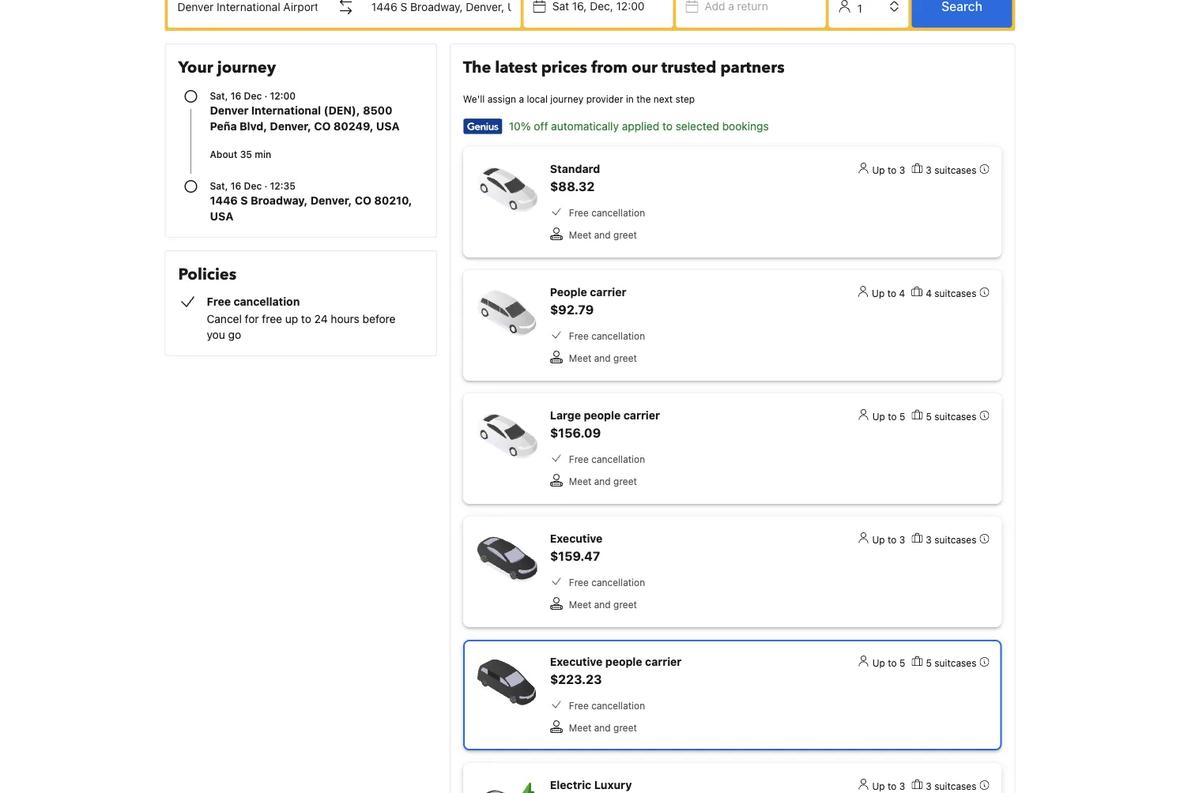 Task type: locate. For each thing, give the bounding box(es) containing it.
1 up from the top
[[872, 164, 885, 175]]

5 suitcases from the top
[[935, 658, 977, 669]]

your
[[178, 57, 213, 79]]

2 and from the top
[[594, 353, 611, 364]]

cancellation down executive people carrier $223.23
[[591, 700, 645, 711]]

1 vertical spatial co
[[355, 194, 371, 207]]

cancellation up free
[[234, 295, 300, 308]]

standard
[[550, 162, 600, 175]]

up for $223.23
[[873, 658, 885, 669]]

· for international
[[264, 90, 267, 101]]

meet and greet down $223.23
[[569, 723, 637, 734]]

2 vertical spatial up to 3
[[872, 781, 905, 792]]

1 vertical spatial usa
[[210, 210, 234, 223]]

sat, up denver
[[210, 90, 228, 101]]

your journey
[[178, 57, 276, 79]]

we'll assign a local journey provider in the next step
[[463, 93, 695, 104]]

we'll
[[463, 93, 485, 104]]

16 inside the sat, 16 dec · 12:00 denver international (den), 8500 peña blvd, denver, co 80249, usa
[[231, 90, 241, 101]]

executive up $159.47 at bottom
[[550, 532, 603, 545]]

international
[[251, 104, 321, 117]]

0 horizontal spatial usa
[[210, 210, 234, 223]]

1 vertical spatial 5 suitcases
[[926, 658, 977, 669]]

meet down $223.23
[[569, 723, 592, 734]]

executive people carrier $223.23
[[550, 656, 682, 687]]

3 suitcases from the top
[[935, 411, 977, 422]]

free cancellation down executive people carrier $223.23
[[569, 700, 645, 711]]

3 up to 3 from the top
[[872, 781, 905, 792]]

peña
[[210, 120, 237, 133]]

0 horizontal spatial 4
[[899, 288, 905, 299]]

1 up to 3 from the top
[[872, 164, 905, 175]]

0 vertical spatial 3 suitcases
[[926, 164, 977, 175]]

off
[[534, 120, 548, 133]]

0 horizontal spatial co
[[314, 120, 331, 133]]

5 and from the top
[[594, 723, 611, 734]]

suitcases for $156.09
[[935, 411, 977, 422]]

up to 5
[[873, 411, 905, 422], [873, 658, 905, 669]]

greet
[[614, 229, 637, 240], [614, 353, 637, 364], [614, 476, 637, 487], [614, 599, 637, 610], [614, 723, 637, 734]]

for
[[245, 313, 259, 326]]

12:00
[[270, 90, 296, 101]]

free cancellation down $88.32
[[569, 207, 645, 218]]

2 sat, from the top
[[210, 180, 228, 191]]

1 · from the top
[[264, 90, 267, 101]]

4 left '4 suitcases' in the top right of the page
[[899, 288, 905, 299]]

journey right local
[[550, 93, 584, 104]]

· inside 'sat, 16 dec · 12:35 1446 s broadway, denver, co 80210, usa'
[[264, 180, 267, 191]]

free cancellation for $92.79
[[569, 330, 645, 342]]

2 16 from the top
[[231, 180, 241, 191]]

meet and greet for $223.23
[[569, 723, 637, 734]]

4 and from the top
[[594, 599, 611, 610]]

denver, down international
[[270, 120, 311, 133]]

4 free cancellation from the top
[[569, 577, 645, 588]]

meet and greet down $156.09
[[569, 476, 637, 487]]

cancellation down large people carrier $156.09
[[591, 454, 645, 465]]

executive $159.47
[[550, 532, 603, 564]]

up for $92.79
[[872, 288, 885, 299]]

free for $223.23
[[569, 700, 589, 711]]

free for $156.09
[[569, 454, 589, 465]]

3 free cancellation from the top
[[569, 454, 645, 465]]

2 up to 3 from the top
[[872, 534, 905, 545]]

1 greet from the top
[[614, 229, 637, 240]]

dec inside 'sat, 16 dec · 12:35 1446 s broadway, denver, co 80210, usa'
[[244, 180, 262, 191]]

0 vertical spatial sat,
[[210, 90, 228, 101]]

0 vertical spatial up to 3
[[872, 164, 905, 175]]

3 suitcases for $159.47
[[926, 534, 977, 545]]

greet down executive people carrier $223.23
[[614, 723, 637, 734]]

to
[[662, 120, 673, 133], [888, 164, 897, 175], [887, 288, 896, 299], [301, 313, 311, 326], [888, 411, 897, 422], [888, 534, 897, 545], [888, 658, 897, 669], [888, 781, 897, 792]]

2 · from the top
[[264, 180, 267, 191]]

free up cancel
[[207, 295, 231, 308]]

cancellation down people carrier $92.79
[[591, 330, 645, 342]]

0 vertical spatial dec
[[244, 90, 262, 101]]

cancellation down $159.47 at bottom
[[591, 577, 645, 588]]

our
[[632, 57, 658, 79]]

meet down $156.09
[[569, 476, 592, 487]]

· for s
[[264, 180, 267, 191]]

sat, inside 'sat, 16 dec · 12:35 1446 s broadway, denver, co 80210, usa'
[[210, 180, 228, 191]]

1 horizontal spatial co
[[355, 194, 371, 207]]

people
[[584, 409, 621, 422], [605, 656, 642, 669]]

journey
[[217, 57, 276, 79], [550, 93, 584, 104]]

free down "$92.79"
[[569, 330, 589, 342]]

hours
[[331, 313, 360, 326]]

4 right the up to 4
[[926, 288, 932, 299]]

1 16 from the top
[[231, 90, 241, 101]]

0 vertical spatial carrier
[[590, 286, 626, 299]]

a
[[519, 93, 524, 104]]

automatically
[[551, 120, 619, 133]]

1 vertical spatial 16
[[231, 180, 241, 191]]

4 meet and greet from the top
[[569, 599, 637, 610]]

and
[[594, 229, 611, 240], [594, 353, 611, 364], [594, 476, 611, 487], [594, 599, 611, 610], [594, 723, 611, 734]]

latest
[[495, 57, 537, 79]]

up to 3 for $88.32
[[872, 164, 905, 175]]

carrier inside people carrier $92.79
[[590, 286, 626, 299]]

1 vertical spatial executive
[[550, 656, 603, 669]]

and down $223.23
[[594, 723, 611, 734]]

up to 3
[[872, 164, 905, 175], [872, 534, 905, 545], [872, 781, 905, 792]]

from
[[591, 57, 628, 79]]

1 and from the top
[[594, 229, 611, 240]]

1 vertical spatial sat,
[[210, 180, 228, 191]]

denver,
[[270, 120, 311, 133], [311, 194, 352, 207]]

1 horizontal spatial journey
[[550, 93, 584, 104]]

up for $159.47
[[872, 534, 885, 545]]

1 3 suitcases from the top
[[926, 164, 977, 175]]

usa down 1446
[[210, 210, 234, 223]]

0 vertical spatial co
[[314, 120, 331, 133]]

4
[[899, 288, 905, 299], [926, 288, 932, 299]]

3 greet from the top
[[614, 476, 637, 487]]

1 vertical spatial denver,
[[311, 194, 352, 207]]

2 suitcases from the top
[[935, 288, 977, 299]]

carrier inside executive people carrier $223.23
[[645, 656, 682, 669]]

meet and greet down "$92.79"
[[569, 353, 637, 364]]

dec inside the sat, 16 dec · 12:00 denver international (den), 8500 peña blvd, denver, co 80249, usa
[[244, 90, 262, 101]]

3 meet and greet from the top
[[569, 476, 637, 487]]

co down (den),
[[314, 120, 331, 133]]

meet and greet down $159.47 at bottom
[[569, 599, 637, 610]]

meet and greet for $156.09
[[569, 476, 637, 487]]

1 horizontal spatial usa
[[376, 120, 400, 133]]

go
[[228, 328, 241, 342]]

you
[[207, 328, 225, 342]]

5 free cancellation from the top
[[569, 700, 645, 711]]

sat, inside the sat, 16 dec · 12:00 denver international (den), 8500 peña blvd, denver, co 80249, usa
[[210, 90, 228, 101]]

cancellation down $88.32
[[591, 207, 645, 218]]

free cancellation down $159.47 at bottom
[[569, 577, 645, 588]]

5 meet and greet from the top
[[569, 723, 637, 734]]

and down $88.32
[[594, 229, 611, 240]]

large people carrier $156.09
[[550, 409, 660, 441]]

0 vertical spatial 16
[[231, 90, 241, 101]]

cancellation inside free cancellation cancel for free up to 24 hours before you go
[[234, 295, 300, 308]]

greet up executive people carrier $223.23
[[614, 599, 637, 610]]

free for $88.32
[[569, 207, 589, 218]]

executive up $223.23
[[550, 656, 603, 669]]

executive
[[550, 532, 603, 545], [550, 656, 603, 669]]

80210,
[[374, 194, 412, 207]]

free down $88.32
[[569, 207, 589, 218]]

cancellation
[[591, 207, 645, 218], [234, 295, 300, 308], [591, 330, 645, 342], [591, 454, 645, 465], [591, 577, 645, 588], [591, 700, 645, 711]]

free down $156.09
[[569, 454, 589, 465]]

Drop-off location text field
[[362, 0, 521, 25]]

free
[[262, 313, 282, 326]]

meet
[[569, 229, 592, 240], [569, 353, 592, 364], [569, 476, 592, 487], [569, 599, 592, 610], [569, 723, 592, 734]]

1 up to 5 from the top
[[873, 411, 905, 422]]

1 dec from the top
[[244, 90, 262, 101]]

0 horizontal spatial journey
[[217, 57, 276, 79]]

large
[[550, 409, 581, 422]]

1 vertical spatial up to 3
[[872, 534, 905, 545]]

1 meet from the top
[[569, 229, 592, 240]]

greet for $92.79
[[614, 353, 637, 364]]

4 greet from the top
[[614, 599, 637, 610]]

up
[[285, 313, 298, 326]]

denver, inside the sat, 16 dec · 12:00 denver international (den), 8500 peña blvd, denver, co 80249, usa
[[270, 120, 311, 133]]

16 up denver
[[231, 90, 241, 101]]

2 5 suitcases from the top
[[926, 658, 977, 669]]

1 meet and greet from the top
[[569, 229, 637, 240]]

5 suitcases
[[926, 411, 977, 422], [926, 658, 977, 669]]

3 and from the top
[[594, 476, 611, 487]]

2 meet from the top
[[569, 353, 592, 364]]

1 free cancellation from the top
[[569, 207, 645, 218]]

3 meet from the top
[[569, 476, 592, 487]]

24
[[314, 313, 328, 326]]

and down $159.47 at bottom
[[594, 599, 611, 610]]

dec up denver
[[244, 90, 262, 101]]

16 up s
[[231, 180, 241, 191]]

·
[[264, 90, 267, 101], [264, 180, 267, 191]]

co
[[314, 120, 331, 133], [355, 194, 371, 207]]

prices
[[541, 57, 587, 79]]

Pick-up location field
[[168, 0, 327, 25]]

carrier
[[590, 286, 626, 299], [624, 409, 660, 422], [645, 656, 682, 669]]

$88.32
[[550, 179, 595, 194]]

free down $159.47 at bottom
[[569, 577, 589, 588]]

free cancellation down large people carrier $156.09
[[569, 454, 645, 465]]

1 suitcases from the top
[[935, 164, 977, 175]]

suitcases for $88.32
[[935, 164, 977, 175]]

2 greet from the top
[[614, 353, 637, 364]]

1446
[[210, 194, 238, 207]]

2 3 suitcases from the top
[[926, 534, 977, 545]]

in
[[626, 93, 634, 104]]

sat, up 1446
[[210, 180, 228, 191]]

before
[[363, 313, 396, 326]]

applied
[[622, 120, 659, 133]]

meet down "$92.79"
[[569, 353, 592, 364]]

executive inside executive people carrier $223.23
[[550, 656, 603, 669]]

3 up from the top
[[873, 411, 885, 422]]

people inside large people carrier $156.09
[[584, 409, 621, 422]]

meet and greet for $88.32
[[569, 229, 637, 240]]

usa down 8500 at the left top of page
[[376, 120, 400, 133]]

trusted
[[662, 57, 717, 79]]

0 vertical spatial denver,
[[270, 120, 311, 133]]

circle empty image
[[185, 90, 197, 103]]

denver, right broadway,
[[311, 194, 352, 207]]

Drop-off location field
[[362, 0, 521, 25]]

12:35
[[270, 180, 296, 191]]

3
[[899, 164, 905, 175], [926, 164, 932, 175], [899, 534, 905, 545], [926, 534, 932, 545], [899, 781, 905, 792], [926, 781, 932, 792]]

6 up from the top
[[872, 781, 885, 792]]

free down $223.23
[[569, 700, 589, 711]]

journey up the 12:00
[[217, 57, 276, 79]]

cancellation for $92.79
[[591, 330, 645, 342]]

4 up from the top
[[872, 534, 885, 545]]

free cancellation down people carrier $92.79
[[569, 330, 645, 342]]

16
[[231, 90, 241, 101], [231, 180, 241, 191]]

5 up from the top
[[873, 658, 885, 669]]

Pick-up location text field
[[168, 0, 327, 25]]

carrier inside large people carrier $156.09
[[624, 409, 660, 422]]

4 suitcases
[[926, 288, 977, 299]]

sat, 16 dec · 12:00 denver international (den), 8500 peña blvd, denver, co 80249, usa
[[210, 90, 400, 133]]

2 up to 5 from the top
[[873, 658, 905, 669]]

co left 80210,
[[355, 194, 371, 207]]

meet for $156.09
[[569, 476, 592, 487]]

people inside executive people carrier $223.23
[[605, 656, 642, 669]]

greet up people carrier $92.79
[[614, 229, 637, 240]]

about 35 min
[[210, 149, 271, 160]]

5 suitcases for $223.23
[[926, 658, 977, 669]]

dec up s
[[244, 180, 262, 191]]

1 vertical spatial ·
[[264, 180, 267, 191]]

greet for $88.32
[[614, 229, 637, 240]]

· left the 12:00
[[264, 90, 267, 101]]

1 vertical spatial 3 suitcases
[[926, 534, 977, 545]]

to for electric luxury
[[888, 781, 897, 792]]

greet down large people carrier $156.09
[[614, 476, 637, 487]]

provider
[[586, 93, 623, 104]]

dec
[[244, 90, 262, 101], [244, 180, 262, 191]]

the latest prices from our trusted partners
[[463, 57, 785, 79]]

2 up from the top
[[872, 288, 885, 299]]

to for people carrier
[[887, 288, 896, 299]]

1 vertical spatial carrier
[[624, 409, 660, 422]]

sat,
[[210, 90, 228, 101], [210, 180, 228, 191]]

· inside the sat, 16 dec · 12:00 denver international (den), 8500 peña blvd, denver, co 80249, usa
[[264, 90, 267, 101]]

min
[[255, 149, 271, 160]]

5
[[900, 411, 905, 422], [926, 411, 932, 422], [900, 658, 905, 669], [926, 658, 932, 669]]

1 vertical spatial people
[[605, 656, 642, 669]]

free
[[569, 207, 589, 218], [207, 295, 231, 308], [569, 330, 589, 342], [569, 454, 589, 465], [569, 577, 589, 588], [569, 700, 589, 711]]

5 greet from the top
[[614, 723, 637, 734]]

0 vertical spatial up to 5
[[873, 411, 905, 422]]

0 vertical spatial people
[[584, 409, 621, 422]]

3 3 suitcases from the top
[[926, 781, 977, 792]]

0 vertical spatial usa
[[376, 120, 400, 133]]

4 meet from the top
[[569, 599, 592, 610]]

and for $92.79
[[594, 353, 611, 364]]

meet down $88.32
[[569, 229, 592, 240]]

1 5 suitcases from the top
[[926, 411, 977, 422]]

5 meet from the top
[[569, 723, 592, 734]]

2 dec from the top
[[244, 180, 262, 191]]

2 free cancellation from the top
[[569, 330, 645, 342]]

meet and greet
[[569, 229, 637, 240], [569, 353, 637, 364], [569, 476, 637, 487], [569, 599, 637, 610], [569, 723, 637, 734]]

meet down $159.47 at bottom
[[569, 599, 592, 610]]

people carrier $92.79
[[550, 286, 626, 317]]

usa
[[376, 120, 400, 133], [210, 210, 234, 223]]

2 vertical spatial carrier
[[645, 656, 682, 669]]

up
[[872, 164, 885, 175], [872, 288, 885, 299], [873, 411, 885, 422], [872, 534, 885, 545], [873, 658, 885, 669], [872, 781, 885, 792]]

4 suitcases from the top
[[935, 534, 977, 545]]

co inside the sat, 16 dec · 12:00 denver international (den), 8500 peña blvd, denver, co 80249, usa
[[314, 120, 331, 133]]

0 vertical spatial 5 suitcases
[[926, 411, 977, 422]]

· left 12:35 timer on the top left of page
[[264, 180, 267, 191]]

2 vertical spatial 3 suitcases
[[926, 781, 977, 792]]

circle empty image
[[185, 180, 197, 193]]

free cancellation
[[569, 207, 645, 218], [569, 330, 645, 342], [569, 454, 645, 465], [569, 577, 645, 588], [569, 700, 645, 711]]

and for $88.32
[[594, 229, 611, 240]]

1 sat, from the top
[[210, 90, 228, 101]]

usa inside the sat, 16 dec · 12:00 denver international (den), 8500 peña blvd, denver, co 80249, usa
[[376, 120, 400, 133]]

cancellation for $156.09
[[591, 454, 645, 465]]

carrier for $223.23
[[645, 656, 682, 669]]

2 meet and greet from the top
[[569, 353, 637, 364]]

and down people carrier $92.79
[[594, 353, 611, 364]]

free for $92.79
[[569, 330, 589, 342]]

meet for $88.32
[[569, 229, 592, 240]]

1 executive from the top
[[550, 532, 603, 545]]

1 horizontal spatial 4
[[926, 288, 932, 299]]

next
[[654, 93, 673, 104]]

meet and greet down $88.32
[[569, 229, 637, 240]]

1 vertical spatial dec
[[244, 180, 262, 191]]

16 inside 'sat, 16 dec · 12:35 1446 s broadway, denver, co 80210, usa'
[[231, 180, 241, 191]]

10% off automatically applied to selected bookings
[[509, 120, 769, 133]]

free inside free cancellation cancel for free up to 24 hours before you go
[[207, 295, 231, 308]]

3 suitcases
[[926, 164, 977, 175], [926, 534, 977, 545], [926, 781, 977, 792]]

1 vertical spatial up to 5
[[873, 658, 905, 669]]

greet down people carrier $92.79
[[614, 353, 637, 364]]

suitcases for $92.79
[[935, 288, 977, 299]]

0 vertical spatial ·
[[264, 90, 267, 101]]

meet and greet for $92.79
[[569, 353, 637, 364]]

2 executive from the top
[[550, 656, 603, 669]]

3 suitcases for $88.32
[[926, 164, 977, 175]]

0 vertical spatial executive
[[550, 532, 603, 545]]

and down $156.09
[[594, 476, 611, 487]]

$156.09
[[550, 426, 601, 441]]



Task type: describe. For each thing, give the bounding box(es) containing it.
dec for international
[[244, 90, 262, 101]]

dec for s
[[244, 180, 262, 191]]

suitcases for $159.47
[[935, 534, 977, 545]]

greet for $156.09
[[614, 476, 637, 487]]

suitcases for $223.23
[[935, 658, 977, 669]]

sat, for denver
[[210, 90, 228, 101]]

electric
[[550, 779, 592, 792]]

cancellation for $88.32
[[591, 207, 645, 218]]

electric luxury
[[550, 779, 632, 792]]

bookings
[[722, 120, 769, 133]]

35
[[240, 149, 252, 160]]

executive for $159.47
[[550, 532, 603, 545]]

and for $159.47
[[594, 599, 611, 610]]

step
[[676, 93, 695, 104]]

cancel
[[207, 313, 242, 326]]

16 for 1446
[[231, 180, 241, 191]]

meet for $223.23
[[569, 723, 592, 734]]

free cancellation for $223.23
[[569, 700, 645, 711]]

blvd,
[[240, 120, 267, 133]]

meet for $92.79
[[569, 353, 592, 364]]

2 4 from the left
[[926, 288, 932, 299]]

the
[[637, 93, 651, 104]]

people
[[550, 286, 587, 299]]

up to 4
[[872, 288, 905, 299]]

to for standard
[[888, 164, 897, 175]]

people for $223.23
[[605, 656, 642, 669]]

$159.47
[[550, 549, 600, 564]]

free cancellation cancel for free up to 24 hours before you go
[[207, 295, 396, 342]]

luxury
[[594, 779, 632, 792]]

$223.23
[[550, 672, 602, 687]]

cancellation for $223.23
[[591, 700, 645, 711]]

10%
[[509, 120, 531, 133]]

about
[[210, 149, 237, 160]]

$92.79
[[550, 302, 594, 317]]

and for $223.23
[[594, 723, 611, 734]]

partners
[[721, 57, 785, 79]]

5 suitcases for $156.09
[[926, 411, 977, 422]]

carrier for $156.09
[[624, 409, 660, 422]]

executive for $223.23
[[550, 656, 603, 669]]

8500
[[363, 104, 393, 117]]

sat, 16 dec · 12:35 1446 s broadway, denver, co 80210, usa
[[210, 180, 412, 223]]

usa inside 'sat, 16 dec · 12:35 1446 s broadway, denver, co 80210, usa'
[[210, 210, 234, 223]]

denver, inside 'sat, 16 dec · 12:35 1446 s broadway, denver, co 80210, usa'
[[311, 194, 352, 207]]

12:00 timer
[[270, 90, 296, 101]]

co inside 'sat, 16 dec · 12:35 1446 s broadway, denver, co 80210, usa'
[[355, 194, 371, 207]]

6 suitcases from the top
[[935, 781, 977, 792]]

to for large people carrier
[[888, 411, 897, 422]]

free cancellation for $156.09
[[569, 454, 645, 465]]

up to 5 for $223.23
[[873, 658, 905, 669]]

12:35 timer
[[270, 180, 296, 191]]

people for $156.09
[[584, 409, 621, 422]]

0 vertical spatial journey
[[217, 57, 276, 79]]

free cancellation for $88.32
[[569, 207, 645, 218]]

standard $88.32
[[550, 162, 600, 194]]

1 4 from the left
[[899, 288, 905, 299]]

local
[[527, 93, 548, 104]]

meet and greet for $159.47
[[569, 599, 637, 610]]

greet for $159.47
[[614, 599, 637, 610]]

broadway,
[[251, 194, 308, 207]]

up for $156.09
[[873, 411, 885, 422]]

free cancellation for $159.47
[[569, 577, 645, 588]]

sat, for 1446
[[210, 180, 228, 191]]

meet for $159.47
[[569, 599, 592, 610]]

and for $156.09
[[594, 476, 611, 487]]

s
[[241, 194, 248, 207]]

to for executive
[[888, 534, 897, 545]]

up to 3 for $159.47
[[872, 534, 905, 545]]

the
[[463, 57, 491, 79]]

16 for denver
[[231, 90, 241, 101]]

(den),
[[324, 104, 360, 117]]

to inside free cancellation cancel for free up to 24 hours before you go
[[301, 313, 311, 326]]

denver
[[210, 104, 249, 117]]

up for $88.32
[[872, 164, 885, 175]]

up to 5 for $156.09
[[873, 411, 905, 422]]

cancellation for $159.47
[[591, 577, 645, 588]]

greet for $223.23
[[614, 723, 637, 734]]

to for executive people carrier
[[888, 658, 897, 669]]

selected
[[676, 120, 719, 133]]

80249,
[[333, 120, 373, 133]]

1 vertical spatial journey
[[550, 93, 584, 104]]

free for $159.47
[[569, 577, 589, 588]]

assign
[[488, 93, 516, 104]]

policies
[[178, 264, 236, 286]]



Task type: vqa. For each thing, say whether or not it's contained in the screenshot.
the add
no



